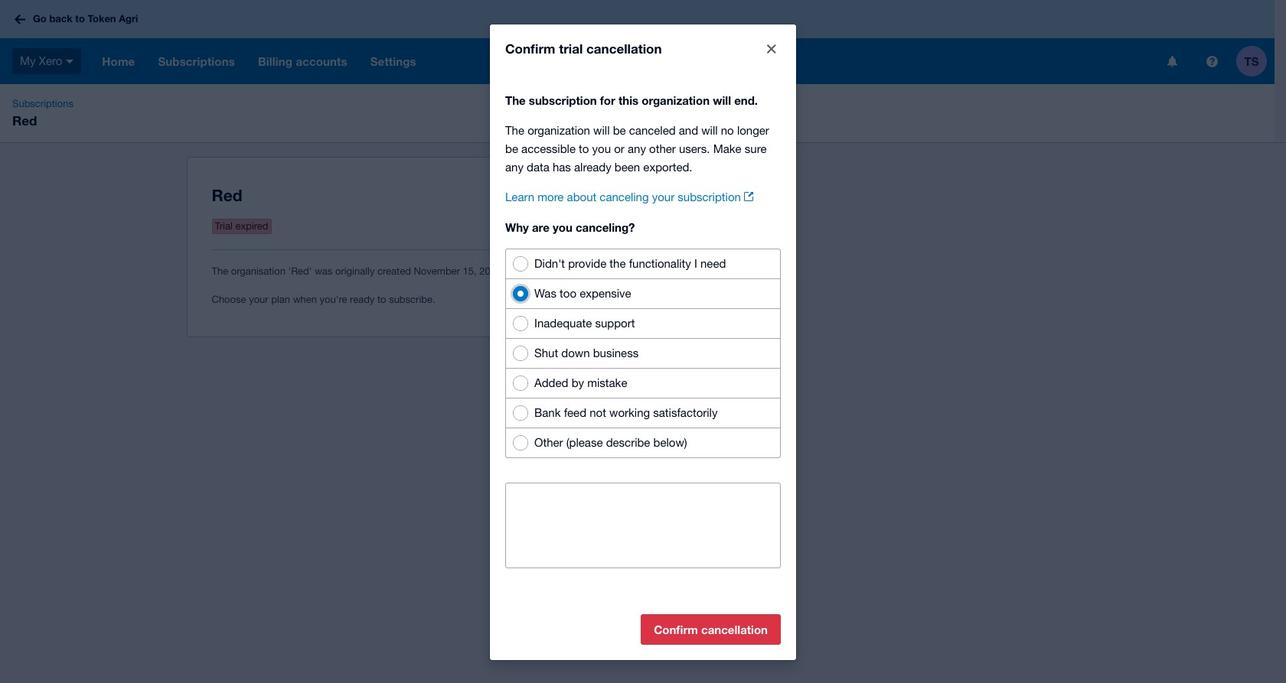 Task type: describe. For each thing, give the bounding box(es) containing it.
0 vertical spatial cancellation
[[587, 41, 662, 57]]

0 horizontal spatial your
[[249, 294, 268, 306]]

bank feed not working satisfactorily
[[534, 407, 718, 420]]

shut down business
[[534, 347, 639, 360]]

2 vertical spatial to
[[377, 294, 386, 306]]

satisfactorily
[[653, 407, 718, 420]]

(please
[[566, 436, 603, 449]]

token
[[88, 12, 116, 25]]

was too expensive
[[534, 287, 631, 300]]

expensive
[[580, 287, 631, 300]]

this
[[619, 93, 639, 107]]

data
[[527, 161, 550, 174]]

originally
[[335, 266, 375, 277]]

didn't provide the functionality i need
[[534, 257, 726, 270]]

working
[[610, 407, 650, 420]]

0 horizontal spatial you
[[553, 221, 573, 234]]

november
[[414, 266, 460, 277]]

0 horizontal spatial subscription
[[529, 93, 597, 107]]

bank
[[534, 407, 561, 420]]

and
[[679, 124, 698, 137]]

will down for
[[593, 124, 610, 137]]

confirm trial cancellation
[[505, 41, 662, 57]]

provide
[[568, 257, 607, 270]]

go back to token agri
[[33, 12, 138, 25]]

buy now link
[[494, 184, 555, 208]]

the organisation 'red' was originally created november 15, 2023 .
[[212, 266, 504, 277]]

end.
[[734, 93, 758, 107]]

none text field inside confirm trial cancellation 'dialog'
[[506, 484, 780, 568]]

confirm for confirm trial cancellation
[[505, 41, 555, 57]]

my
[[20, 54, 36, 67]]

users.
[[679, 142, 710, 155]]

agri
[[119, 12, 138, 25]]

other
[[649, 142, 676, 155]]

the organization will be canceled and will no longer be accessible to you or any other users. make sure any data has already been exported.
[[505, 124, 769, 174]]

go back to token agri link
[[9, 6, 147, 33]]

the for the subscription for this organization will end.
[[505, 93, 526, 107]]

added
[[534, 377, 569, 390]]

more
[[538, 191, 564, 204]]

will left no
[[702, 124, 718, 137]]

buy now
[[504, 190, 545, 202]]

learn more about canceling your subscription
[[505, 191, 741, 204]]

choose
[[212, 294, 246, 306]]

too
[[560, 287, 577, 300]]

buy
[[504, 190, 522, 202]]

ts banner
[[0, 0, 1275, 84]]

organisation
[[231, 266, 286, 277]]

confirm trial cancellation dialog
[[490, 25, 796, 661]]

describe
[[606, 436, 650, 449]]

why
[[505, 221, 529, 234]]

1 vertical spatial subscription
[[678, 191, 741, 204]]

your inside confirm trial cancellation 'dialog'
[[652, 191, 675, 204]]

about
[[567, 191, 597, 204]]

to inside the organization will be canceled and will no longer be accessible to you or any other users. make sure any data has already been exported.
[[579, 142, 589, 155]]

need
[[701, 257, 726, 270]]

subscriptions
[[12, 98, 73, 109]]

support
[[595, 317, 635, 330]]

for
[[600, 93, 616, 107]]

choose your plan when you're ready to subscribe.
[[212, 294, 435, 306]]

0 horizontal spatial be
[[505, 142, 518, 155]]

now
[[525, 190, 545, 202]]

learn more about canceling your subscription link
[[505, 191, 753, 204]]

no
[[721, 124, 734, 137]]

expired
[[235, 221, 268, 232]]

trial
[[559, 41, 583, 57]]

confirm for confirm cancellation
[[654, 623, 698, 637]]

0 vertical spatial organization
[[642, 93, 710, 107]]

plan
[[271, 294, 290, 306]]

subscriptions link
[[6, 96, 80, 112]]

longer
[[737, 124, 769, 137]]

i
[[694, 257, 697, 270]]

to inside ts banner
[[75, 12, 85, 25]]

sure
[[745, 142, 767, 155]]

feed
[[564, 407, 587, 420]]



Task type: locate. For each thing, give the bounding box(es) containing it.
'red'
[[288, 266, 312, 277]]

business
[[593, 347, 639, 360]]

inadequate support
[[534, 317, 635, 330]]

subscriptions red
[[12, 98, 73, 129]]

2 vertical spatial the
[[212, 266, 228, 277]]

inadequate
[[534, 317, 592, 330]]

1 horizontal spatial any
[[628, 142, 646, 155]]

organization up and
[[642, 93, 710, 107]]

svg image inside go back to token agri link
[[15, 14, 25, 24]]

didn't
[[534, 257, 565, 270]]

confirm inside button
[[654, 623, 698, 637]]

0 horizontal spatial confirm
[[505, 41, 555, 57]]

the for the organization will be canceled and will no longer be accessible to you or any other users. make sure any data has already been exported.
[[505, 124, 525, 137]]

1 horizontal spatial you
[[592, 142, 611, 155]]

was
[[534, 287, 557, 300]]

group
[[505, 249, 781, 459]]

red down subscriptions link
[[12, 113, 37, 129]]

0 vertical spatial to
[[75, 12, 85, 25]]

ts button
[[1237, 38, 1275, 84]]

accessible
[[522, 142, 576, 155]]

be left "accessible"
[[505, 142, 518, 155]]

mistake
[[587, 377, 627, 390]]

0 horizontal spatial cancellation
[[587, 41, 662, 57]]

are
[[532, 221, 550, 234]]

my xero
[[20, 54, 62, 67]]

1 horizontal spatial to
[[377, 294, 386, 306]]

exported.
[[643, 161, 693, 174]]

been
[[615, 161, 640, 174]]

.
[[502, 266, 504, 277]]

my xero button
[[0, 38, 91, 84]]

has
[[553, 161, 571, 174]]

created
[[378, 266, 411, 277]]

you left or
[[592, 142, 611, 155]]

other
[[534, 436, 563, 449]]

subscribe.
[[389, 294, 435, 306]]

1 horizontal spatial organization
[[642, 93, 710, 107]]

not
[[590, 407, 606, 420]]

to right ready
[[377, 294, 386, 306]]

will left end.
[[713, 93, 731, 107]]

group inside confirm trial cancellation 'dialog'
[[505, 249, 781, 459]]

0 horizontal spatial organization
[[528, 124, 590, 137]]

0 vertical spatial the
[[505, 93, 526, 107]]

1 vertical spatial your
[[249, 294, 268, 306]]

None text field
[[506, 484, 780, 568]]

0 vertical spatial subscription
[[529, 93, 597, 107]]

to right the back
[[75, 12, 85, 25]]

group containing didn't provide the functionality i need
[[505, 249, 781, 459]]

the subscription for this organization will end.
[[505, 93, 758, 107]]

your
[[652, 191, 675, 204], [249, 294, 268, 306]]

make
[[713, 142, 742, 155]]

your left plan on the left top of page
[[249, 294, 268, 306]]

canceled
[[629, 124, 676, 137]]

0 vertical spatial be
[[613, 124, 626, 137]]

other (please describe below)
[[534, 436, 687, 449]]

ready
[[350, 294, 375, 306]]

cancellation
[[587, 41, 662, 57], [701, 623, 768, 637]]

1 horizontal spatial be
[[613, 124, 626, 137]]

any right or
[[628, 142, 646, 155]]

by
[[572, 377, 584, 390]]

2 horizontal spatial to
[[579, 142, 589, 155]]

the inside the organization will be canceled and will no longer be accessible to you or any other users. make sure any data has already been exported.
[[505, 124, 525, 137]]

why are you canceling?
[[505, 221, 635, 234]]

any
[[628, 142, 646, 155], [505, 161, 524, 174]]

you're
[[320, 294, 347, 306]]

1 vertical spatial any
[[505, 161, 524, 174]]

already
[[574, 161, 612, 174]]

15,
[[463, 266, 477, 277]]

1 vertical spatial be
[[505, 142, 518, 155]]

your down exported. in the top of the page
[[652, 191, 675, 204]]

down
[[561, 347, 590, 360]]

back
[[49, 12, 73, 25]]

you inside the organization will be canceled and will no longer be accessible to you or any other users. make sure any data has already been exported.
[[592, 142, 611, 155]]

confirm cancellation
[[654, 623, 768, 637]]

1 vertical spatial organization
[[528, 124, 590, 137]]

svg image inside 'my xero' 'popup button'
[[66, 60, 74, 63]]

organization
[[642, 93, 710, 107], [528, 124, 590, 137]]

0 vertical spatial red
[[12, 113, 37, 129]]

1 vertical spatial you
[[553, 221, 573, 234]]

canceling?
[[576, 221, 635, 234]]

red
[[12, 113, 37, 129], [212, 186, 242, 205]]

subscription
[[529, 93, 597, 107], [678, 191, 741, 204]]

1 vertical spatial to
[[579, 142, 589, 155]]

1 horizontal spatial cancellation
[[701, 623, 768, 637]]

or
[[614, 142, 625, 155]]

red up trial at the top of the page
[[212, 186, 242, 205]]

functionality
[[629, 257, 691, 270]]

0 vertical spatial confirm
[[505, 41, 555, 57]]

1 horizontal spatial your
[[652, 191, 675, 204]]

trial expired
[[215, 221, 268, 232]]

0 horizontal spatial any
[[505, 161, 524, 174]]

go
[[33, 12, 47, 25]]

organization up "accessible"
[[528, 124, 590, 137]]

xero
[[39, 54, 62, 67]]

0 horizontal spatial red
[[12, 113, 37, 129]]

below)
[[654, 436, 687, 449]]

red inside the subscriptions red
[[12, 113, 37, 129]]

1 horizontal spatial confirm
[[654, 623, 698, 637]]

subscription left for
[[529, 93, 597, 107]]

1 vertical spatial the
[[505, 124, 525, 137]]

svg image
[[15, 14, 25, 24], [1167, 56, 1177, 67], [1206, 56, 1218, 67], [66, 60, 74, 63]]

you
[[592, 142, 611, 155], [553, 221, 573, 234]]

0 vertical spatial you
[[592, 142, 611, 155]]

1 vertical spatial red
[[212, 186, 242, 205]]

2023
[[479, 266, 502, 277]]

canceling
[[600, 191, 649, 204]]

learn
[[505, 191, 535, 204]]

confirm cancellation button
[[641, 615, 781, 645]]

1 horizontal spatial subscription
[[678, 191, 741, 204]]

close image
[[757, 34, 787, 64]]

0 vertical spatial your
[[652, 191, 675, 204]]

subscription down users. at the right of the page
[[678, 191, 741, 204]]

was
[[315, 266, 333, 277]]

you right are
[[553, 221, 573, 234]]

added by mistake
[[534, 377, 627, 390]]

trial
[[215, 221, 233, 232]]

1 vertical spatial cancellation
[[701, 623, 768, 637]]

1 horizontal spatial red
[[212, 186, 242, 205]]

1 vertical spatial confirm
[[654, 623, 698, 637]]

0 vertical spatial any
[[628, 142, 646, 155]]

cancellation inside button
[[701, 623, 768, 637]]

be up or
[[613, 124, 626, 137]]

to up the already
[[579, 142, 589, 155]]

ts
[[1245, 54, 1259, 68]]

any left data on the left
[[505, 161, 524, 174]]

the
[[610, 257, 626, 270]]

shut
[[534, 347, 558, 360]]

the
[[505, 93, 526, 107], [505, 124, 525, 137], [212, 266, 228, 277]]

to
[[75, 12, 85, 25], [579, 142, 589, 155], [377, 294, 386, 306]]

0 horizontal spatial to
[[75, 12, 85, 25]]

organization inside the organization will be canceled and will no longer be accessible to you or any other users. make sure any data has already been exported.
[[528, 124, 590, 137]]



Task type: vqa. For each thing, say whether or not it's contained in the screenshot.
Learn more about canceling your subscription
yes



